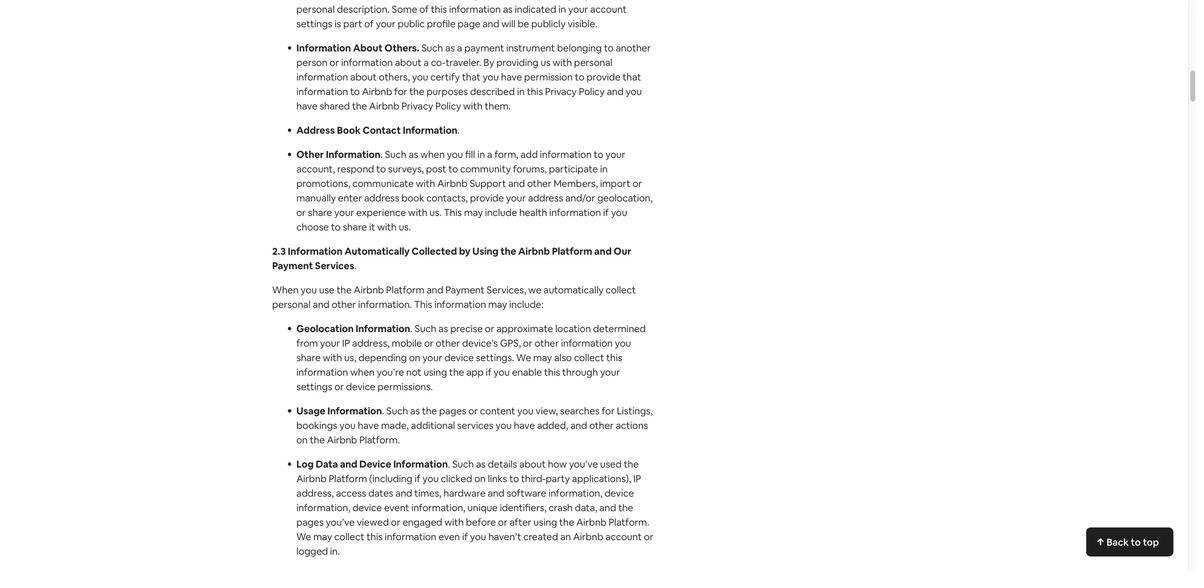 Task type: vqa. For each thing, say whether or not it's contained in the screenshot.
Add to wishlist image within the SCENIC PHOTOSHOOT IN DENVER'S FOOTHILLS GROUP
no



Task type: describe. For each thing, give the bounding box(es) containing it.
settings inside the . such as precise or approximate location determined from your ip address, mobile or other device's gps, or other information you share with us, depending on your device settings. we may also collect this information when you're not using the app if you enable this through your settings or device permissions.
[[296, 380, 332, 393]]

usage
[[296, 404, 325, 417]]

with right the it
[[377, 221, 397, 233]]

1 vertical spatial share
[[343, 221, 367, 233]]

airbnb inside '2.3 information automatically collected by using the airbnb platform and our payment services'
[[518, 245, 550, 257]]

you down another at the top right of page
[[626, 85, 642, 97]]

account inside . such as gender, preferred language(s), city, and personal description. some of this information as indicated in your account settings is part of your public profile page and will be publicly visible.
[[590, 3, 627, 15]]

about inside . such as details about how you've used the airbnb platform (including if you clicked on links to third-party applications), ip address, access dates and times, hardware and software information, device information, device event information, unique identifiers, crash data, and the pages you've viewed or engaged with before or after using the airbnb platform. we may collect this information even if you haven't created an airbnb account or logged in.
[[519, 458, 546, 470]]

airbnb down the log
[[296, 472, 327, 485]]

permission
[[524, 70, 573, 83]]

information down the about
[[341, 56, 393, 68]]

1 vertical spatial policy
[[435, 100, 461, 112]]

others,
[[379, 70, 410, 83]]

as up will at the top of page
[[503, 3, 513, 15]]

device down us,
[[346, 380, 376, 393]]

participate
[[549, 162, 598, 175]]

payment inside the when you use the airbnb platform and payment services, we automatically collect personal and other information.  this information may include:
[[446, 283, 485, 296]]

you down usage information
[[340, 419, 356, 431]]

you left view, on the bottom of the page
[[517, 404, 534, 417]]

device's
[[462, 337, 498, 349]]

to left another at the top right of page
[[604, 41, 614, 54]]

described
[[470, 85, 515, 97]]

and left will at the top of page
[[483, 17, 499, 30]]

indicated
[[515, 3, 556, 15]]

. down "purposes"
[[458, 124, 460, 136]]

the down the others,
[[409, 85, 424, 97]]

the right used at the bottom right
[[624, 458, 639, 470]]

payment
[[464, 41, 504, 54]]

information up the times,
[[393, 458, 448, 470]]

information inside . such as gender, preferred language(s), city, and personal description. some of this information as indicated in your account settings is part of your public profile page and will be publicly visible.
[[449, 3, 501, 15]]

you down before
[[470, 530, 486, 543]]

back to top
[[1107, 536, 1159, 548]]

personal inside . such as gender, preferred language(s), city, and personal description. some of this information as indicated in your account settings is part of your public profile page and will be publicly visible.
[[296, 3, 335, 15]]

when inside . such as when you fill in a form, add information to your account, respond to surveys, post to community forums, participate in promotions, communicate with airbnb support and other members, import or manually enter address book contacts, provide your address and/or geolocation, or share your experience with us. this may include health information if you choose to share it with us.
[[421, 148, 445, 160]]

with right us
[[553, 56, 572, 68]]

it
[[369, 221, 375, 233]]

0 horizontal spatial of
[[364, 17, 374, 30]]

co-
[[431, 56, 446, 68]]

enable
[[512, 366, 542, 378]]

0 vertical spatial share
[[308, 206, 332, 218]]

used
[[600, 458, 622, 470]]

to up participate
[[594, 148, 604, 160]]

with inside the . such as precise or approximate location determined from your ip address, mobile or other device's gps, or other information you share with us, depending on your device settings. we may also collect this information when you're not using the app if you enable this through your settings or device permissions.
[[323, 351, 342, 364]]

2 address from the left
[[528, 191, 563, 204]]

. such as gender, preferred language(s), city, and personal description. some of this information as indicated in your account settings is part of your public profile page and will be publicly visible.
[[296, 0, 647, 30]]

. such as the pages or content you view, searches for listings, bookings you have made, additional services you have added, and other actions on the airbnb platform.
[[296, 404, 653, 446]]

actions
[[616, 419, 648, 431]]

if inside . such as when you fill in a form, add information to your account, respond to surveys, post to community forums, participate in promotions, communicate with airbnb support and other members, import or manually enter address book contacts, provide your address and/or geolocation, or share your experience with us. this may include health information if you choose to share it with us.
[[603, 206, 609, 218]]

such for precise
[[415, 322, 436, 335]]

and inside '2.3 information automatically collected by using the airbnb platform and our payment services'
[[594, 245, 612, 257]]

view,
[[536, 404, 558, 417]]

made,
[[381, 419, 409, 431]]

and down '2.3 information automatically collected by using the airbnb platform and our payment services'
[[427, 283, 443, 296]]

airbnb up contact
[[369, 100, 399, 112]]

created
[[523, 530, 558, 543]]

this down also
[[544, 366, 560, 378]]

settings.
[[476, 351, 514, 364]]

using inside the . such as precise or approximate location determined from your ip address, mobile or other device's gps, or other information you share with us, depending on your device settings. we may also collect this information when you're not using the app if you enable this through your settings or device permissions.
[[424, 366, 447, 378]]

. for when
[[381, 148, 383, 160]]

in inside such as a payment instrument belonging to another person or information about a co-traveler. by providing us with personal information about others, you certify that you have permission to provide that information to airbnb for the purposes described in this privacy policy and you have shared the airbnb privacy policy with them.
[[517, 85, 525, 97]]

us
[[541, 56, 551, 68]]

address
[[296, 124, 335, 136]]

. such as details about how you've used the airbnb platform (including if you clicked on links to third-party applications), ip address, access dates and times, hardware and software information, device information, device event information, unique identifiers, crash data, and the pages you've viewed or engaged with before or after using the airbnb platform. we may collect this information even if you haven't created an airbnb account or logged in.
[[296, 458, 653, 557]]

and down use
[[313, 298, 330, 310]]

provide inside . such as when you fill in a form, add information to your account, respond to surveys, post to community forums, participate in promotions, communicate with airbnb support and other members, import or manually enter address book contacts, provide your address and/or geolocation, or share your experience with us. this may include health information if you choose to share it with us.
[[470, 191, 504, 204]]

platform inside the when you use the airbnb platform and payment services, we automatically collect personal and other information.  this information may include:
[[386, 283, 424, 296]]

automatically
[[345, 245, 410, 257]]

we inside the . such as precise or approximate location determined from your ip address, mobile or other device's gps, or other information you share with us, depending on your device settings. we may also collect this information when you're not using the app if you enable this through your settings or device permissions.
[[516, 351, 531, 364]]

if up the times,
[[415, 472, 420, 485]]

content
[[480, 404, 515, 417]]

the inside '2.3 information automatically collected by using the airbnb platform and our payment services'
[[501, 245, 516, 257]]

this inside the when you use the airbnb platform and payment services, we automatically collect personal and other information.  this information may include:
[[414, 298, 432, 310]]

certify
[[430, 70, 460, 83]]

platform. inside . such as the pages or content you view, searches for listings, bookings you have made, additional services you have added, and other actions on the airbnb platform.
[[359, 433, 400, 446]]

information down us,
[[296, 366, 348, 378]]

2.3 information automatically collected by using the airbnb platform and our payment services
[[272, 245, 631, 272]]

we
[[528, 283, 542, 296]]

if right "even"
[[462, 530, 468, 543]]

your down the language(s),
[[568, 3, 588, 15]]

ip inside . such as details about how you've used the airbnb platform (including if you clicked on links to third-party applications), ip address, access dates and times, hardware and software information, device information, device event information, unique identifiers, crash data, and the pages you've viewed or engaged with before or after using the airbnb platform. we may collect this information even if you haven't created an airbnb account or logged in.
[[633, 472, 641, 485]]

have left made,
[[358, 419, 379, 431]]

mobile
[[392, 337, 422, 349]]

with inside . such as details about how you've used the airbnb platform (including if you clicked on links to third-party applications), ip address, access dates and times, hardware and software information, device information, device event information, unique identifiers, crash data, and the pages you've viewed or engaged with before or after using the airbnb platform. we may collect this information even if you haven't created an airbnb account or logged in.
[[445, 516, 464, 528]]

information down person
[[296, 70, 348, 83]]

for inside such as a payment instrument belonging to another person or information about a co-traveler. by providing us with personal information about others, you certify that you have permission to provide that information to airbnb for the purposes described in this privacy policy and you have shared the airbnb privacy policy with them.
[[394, 85, 407, 97]]

platform inside '2.3 information automatically collected by using the airbnb platform and our payment services'
[[552, 245, 592, 257]]

support and
[[470, 177, 525, 189]]

depending
[[359, 351, 407, 364]]

your right through
[[600, 366, 620, 378]]

1 vertical spatial a
[[424, 56, 429, 68]]

2 horizontal spatial information,
[[549, 487, 602, 499]]

have down content
[[514, 419, 535, 431]]

with down the post
[[416, 177, 435, 189]]

you up the times,
[[423, 472, 439, 485]]

forums,
[[513, 162, 547, 175]]

and right data,
[[599, 501, 616, 514]]

engaged
[[403, 516, 442, 528]]

haven't
[[488, 530, 521, 543]]

the down applications),
[[618, 501, 633, 514]]

your down geolocation
[[320, 337, 340, 349]]

. such as when you fill in a form, add information to your account, respond to surveys, post to community forums, participate in promotions, communicate with airbnb support and other members, import or manually enter address book contacts, provide your address and/or geolocation, or share your experience with us. this may include health information if you choose to share it with us.
[[296, 148, 653, 233]]

also
[[554, 351, 572, 364]]

and right data
[[340, 458, 357, 470]]

have down providing
[[501, 70, 522, 83]]

your down some
[[376, 17, 396, 30]]

airbnb right an
[[573, 530, 603, 543]]

information down other information.
[[356, 322, 410, 335]]

viewed
[[357, 516, 389, 528]]

this inside . such as when you fill in a form, add information to your account, respond to surveys, post to community forums, participate in promotions, communicate with airbnb support and other members, import or manually enter address book contacts, provide your address and/or geolocation, or share your experience with us. this may include health information if you choose to share it with us.
[[444, 206, 462, 218]]

0 vertical spatial about
[[395, 56, 422, 68]]

back to top button
[[1086, 528, 1174, 557]]

information inside the when you use the airbnb platform and payment services, we automatically collect personal and other information.  this information may include:
[[434, 298, 486, 310]]

this down determined
[[606, 351, 622, 364]]

collected
[[412, 245, 457, 257]]

to inside button
[[1131, 536, 1141, 548]]

through
[[562, 366, 598, 378]]

may inside the when you use the airbnb platform and payment services, we automatically collect personal and other information.  this information may include:
[[488, 298, 507, 310]]

information up shared
[[296, 85, 348, 97]]

language(s),
[[554, 0, 608, 1]]

airbnb inside . such as the pages or content you view, searches for listings, bookings you have made, additional services you have added, and other actions on the airbnb platform.
[[327, 433, 357, 446]]

another
[[616, 41, 651, 54]]

on inside . such as details about how you've used the airbnb platform (including if you clicked on links to third-party applications), ip address, access dates and times, hardware and software information, device information, device event information, unique identifiers, crash data, and the pages you've viewed or engaged with before or after using the airbnb platform. we may collect this information even if you haven't created an airbnb account or logged in.
[[474, 472, 486, 485]]

and right city,
[[630, 0, 647, 1]]

shared
[[320, 100, 350, 112]]

when
[[272, 283, 299, 296]]

information up bookings
[[327, 404, 382, 417]]

device
[[359, 458, 391, 470]]

device down applications),
[[605, 487, 634, 499]]

0 horizontal spatial about
[[350, 70, 377, 83]]

to right the post
[[448, 162, 458, 175]]

unique
[[468, 501, 498, 514]]

information about others.
[[296, 41, 422, 54]]

you up described
[[483, 70, 499, 83]]

other
[[296, 148, 324, 160]]

from
[[296, 337, 318, 349]]

third-
[[521, 472, 546, 485]]

address book contact information .
[[296, 124, 462, 136]]

or inside such as a payment instrument belonging to another person or information about a co-traveler. by providing us with personal information about others, you certify that you have permission to provide that information to airbnb for the purposes described in this privacy policy and you have shared the airbnb privacy policy with them.
[[330, 56, 339, 68]]

with down described
[[463, 100, 483, 112]]

this inside such as a payment instrument belonging to another person or information about a co-traveler. by providing us with personal information about others, you certify that you have permission to provide that information to airbnb for the purposes described in this privacy policy and you have shared the airbnb privacy policy with them.
[[527, 85, 543, 97]]

how
[[548, 458, 567, 470]]

your down enter
[[334, 206, 354, 218]]

platform inside . such as details about how you've used the airbnb platform (including if you clicked on links to third-party applications), ip address, access dates and times, hardware and software information, device information, device event information, unique identifiers, crash data, and the pages you've viewed or engaged with before or after using the airbnb platform. we may collect this information even if you haven't created an airbnb account or logged in.
[[329, 472, 367, 485]]

approximate
[[496, 322, 553, 335]]

publicly
[[531, 17, 566, 30]]

0 horizontal spatial information,
[[296, 501, 350, 514]]

other down precise
[[436, 337, 460, 349]]

0 vertical spatial you've
[[569, 458, 598, 470]]

book
[[337, 124, 361, 136]]

before
[[466, 516, 496, 528]]

your up members, import
[[606, 148, 625, 160]]

and down links
[[488, 487, 505, 499]]

top
[[1143, 536, 1159, 548]]

logged
[[296, 545, 328, 557]]

your up permissions.
[[423, 351, 442, 364]]

use
[[319, 283, 335, 296]]

add
[[521, 148, 538, 160]]

. for details
[[448, 458, 450, 470]]

clicked
[[441, 472, 472, 485]]

. down the automatically
[[354, 259, 357, 272]]

account,
[[296, 162, 335, 175]]

1 address from the left
[[364, 191, 399, 204]]

dates
[[368, 487, 393, 499]]

about
[[353, 41, 383, 54]]

hardware
[[444, 487, 486, 499]]

1 horizontal spatial information,
[[411, 501, 465, 514]]

you down content
[[496, 419, 512, 431]]

form,
[[495, 148, 519, 160]]

(including
[[369, 472, 413, 485]]

device up app
[[444, 351, 474, 364]]

address, inside the . such as precise or approximate location determined from your ip address, mobile or other device's gps, or other information you share with us, depending on your device settings. we may also collect this information when you're not using the app if you enable this through your settings or device permissions.
[[352, 337, 390, 349]]

in.
[[330, 545, 340, 557]]

listings,
[[617, 404, 653, 417]]

airbnb inside the when you use the airbnb platform and payment services, we automatically collect personal and other information.  this information may include:
[[354, 283, 384, 296]]

in up members, import
[[600, 162, 608, 175]]

0 vertical spatial us.
[[430, 206, 442, 218]]

not
[[406, 366, 421, 378]]

crash
[[549, 501, 573, 514]]

airbnb down the others,
[[362, 85, 392, 97]]

health
[[519, 206, 547, 218]]

device up viewed
[[353, 501, 382, 514]]

2.3
[[272, 245, 286, 257]]

contact
[[363, 124, 401, 136]]

your up include
[[506, 191, 526, 204]]

information inside '2.3 information automatically collected by using the airbnb platform and our payment services'
[[288, 245, 343, 257]]

you inside the when you use the airbnb platform and payment services, we automatically collect personal and other information.  this information may include:
[[301, 283, 317, 296]]

other information.
[[332, 298, 412, 310]]

respond
[[337, 162, 374, 175]]

to inside . such as details about how you've used the airbnb platform (including if you clicked on links to third-party applications), ip address, access dates and times, hardware and software information, device information, device event information, unique identifiers, crash data, and the pages you've viewed or engaged with before or after using the airbnb platform. we may collect this information even if you haven't created an airbnb account or logged in.
[[509, 472, 519, 485]]

such for details
[[452, 458, 474, 470]]

information inside . such as details about how you've used the airbnb platform (including if you clicked on links to third-party applications), ip address, access dates and times, hardware and software information, device information, device event information, unique identifiers, crash data, and the pages you've viewed or engaged with before or after using the airbnb platform. we may collect this information even if you haven't created an airbnb account or logged in.
[[385, 530, 437, 543]]

is
[[335, 17, 341, 30]]



Task type: locate. For each thing, give the bounding box(es) containing it.
belonging
[[557, 41, 602, 54]]

share left the it
[[343, 221, 367, 233]]

such up surveys,
[[385, 148, 407, 160]]

services
[[457, 419, 494, 431]]

. inside . such as details about how you've used the airbnb platform (including if you clicked on links to third-party applications), ip address, access dates and times, hardware and software information, device information, device event information, unique identifiers, crash data, and the pages you've viewed or engaged with before or after using the airbnb platform. we may collect this information even if you haven't created an airbnb account or logged in.
[[448, 458, 450, 470]]

1 vertical spatial you've
[[326, 516, 355, 528]]

ip inside the . such as precise or approximate location determined from your ip address, mobile or other device's gps, or other information you share with us, depending on your device settings. we may also collect this information when you're not using the app if you enable this through your settings or device permissions.
[[342, 337, 350, 349]]

some
[[392, 3, 417, 15]]

in up publicly
[[559, 3, 566, 15]]

2 vertical spatial platform
[[329, 472, 367, 485]]

you down geolocation,
[[611, 206, 627, 218]]

such for gender,
[[438, 0, 459, 1]]

2 horizontal spatial collect
[[606, 283, 636, 296]]

choose
[[296, 221, 329, 233]]

1 horizontal spatial us.
[[430, 206, 442, 218]]

0 horizontal spatial privacy
[[402, 100, 433, 112]]

0 vertical spatial for
[[394, 85, 407, 97]]

other down forums,
[[527, 177, 552, 189]]

you've up in.
[[326, 516, 355, 528]]

data
[[316, 458, 338, 470]]

enter
[[338, 191, 362, 204]]

applications),
[[572, 472, 631, 485]]

1 vertical spatial ip
[[633, 472, 641, 485]]

platform. inside . such as details about how you've used the airbnb platform (including if you clicked on links to third-party applications), ip address, access dates and times, hardware and software information, device information, device event information, unique identifiers, crash data, and the pages you've viewed or engaged with before or after using the airbnb platform. we may collect this information even if you haven't created an airbnb account or logged in.
[[609, 516, 649, 528]]

. inside . such as when you fill in a form, add information to your account, respond to surveys, post to community forums, participate in promotions, communicate with airbnb support and other members, import or manually enter address book contacts, provide your address and/or geolocation, or share your experience with us. this may include health information if you choose to share it with us.
[[381, 148, 383, 160]]

payment
[[272, 259, 313, 272], [446, 283, 485, 296]]

in right fill
[[477, 148, 485, 160]]

if right app
[[486, 366, 492, 378]]

or inside . such as the pages or content you view, searches for listings, bookings you have made, additional services you have added, and other actions on the airbnb platform.
[[469, 404, 478, 417]]

2 vertical spatial on
[[474, 472, 486, 485]]

personal inside the when you use the airbnb platform and payment services, we automatically collect personal and other information.  this information may include:
[[272, 298, 311, 310]]

2 vertical spatial personal
[[272, 298, 311, 310]]

experience
[[356, 206, 406, 218]]

for
[[394, 85, 407, 97], [602, 404, 615, 417]]

0 horizontal spatial policy
[[435, 100, 461, 112]]

of
[[419, 3, 429, 15], [364, 17, 374, 30]]

1 horizontal spatial collect
[[574, 351, 604, 364]]

personal inside such as a payment instrument belonging to another person or information about a co-traveler. by providing us with personal information about others, you certify that you have permission to provide that information to airbnb for the purposes described in this privacy policy and you have shared the airbnb privacy policy with them.
[[574, 56, 613, 68]]

and inside such as a payment instrument belonging to another person or information about a co-traveler. by providing us with personal information about others, you certify that you have permission to provide that information to airbnb for the purposes described in this privacy policy and you have shared the airbnb privacy policy with them.
[[607, 85, 624, 97]]

0 vertical spatial a
[[457, 41, 462, 54]]

post
[[426, 162, 446, 175]]

settings inside . such as gender, preferred language(s), city, and personal description. some of this information as indicated in your account settings is part of your public profile page and will be publicly visible.
[[296, 17, 332, 30]]

0 horizontal spatial us.
[[399, 221, 411, 233]]

1 settings from the top
[[296, 17, 332, 30]]

on inside the . such as precise or approximate location determined from your ip address, mobile or other device's gps, or other information you share with us, depending on your device settings. we may also collect this information when you're not using the app if you enable this through your settings or device permissions.
[[409, 351, 420, 364]]

as for gender,
[[461, 0, 471, 1]]

information, down the times,
[[411, 501, 465, 514]]

2 that from the left
[[623, 70, 641, 83]]

collect up in.
[[334, 530, 364, 543]]

the up an
[[559, 516, 574, 528]]

to right choose
[[331, 221, 341, 233]]

about up third-
[[519, 458, 546, 470]]

collect up through
[[574, 351, 604, 364]]

. for gender,
[[433, 0, 435, 1]]

about
[[395, 56, 422, 68], [350, 70, 377, 83], [519, 458, 546, 470]]

information up page
[[449, 3, 501, 15]]

other inside . such as the pages or content you view, searches for listings, bookings you have made, additional services you have added, and other actions on the airbnb platform.
[[589, 419, 614, 431]]

1 horizontal spatial ip
[[633, 472, 641, 485]]

0 vertical spatial on
[[409, 351, 420, 364]]

. inside . such as gender, preferred language(s), city, and personal description. some of this information as indicated in your account settings is part of your public profile page and will be publicly visible.
[[433, 0, 435, 1]]

you
[[412, 70, 428, 83], [483, 70, 499, 83], [626, 85, 642, 97], [447, 148, 463, 160], [611, 206, 627, 218], [301, 283, 317, 296], [615, 337, 631, 349], [494, 366, 510, 378], [517, 404, 534, 417], [340, 419, 356, 431], [496, 419, 512, 431], [423, 472, 439, 485], [470, 530, 486, 543]]

1 that from the left
[[462, 70, 481, 83]]

by
[[459, 245, 471, 257]]

0 vertical spatial address,
[[352, 337, 390, 349]]

share inside the . such as precise or approximate location determined from your ip address, mobile or other device's gps, or other information you share with us, depending on your device settings. we may also collect this information when you're not using the app if you enable this through your settings or device permissions.
[[296, 351, 321, 364]]

0 horizontal spatial ip
[[342, 337, 350, 349]]

privacy down "purposes"
[[402, 100, 433, 112]]

1 vertical spatial collect
[[574, 351, 604, 364]]

information up the post
[[403, 124, 458, 136]]

1 horizontal spatial that
[[623, 70, 641, 83]]

1 horizontal spatial platform
[[386, 283, 424, 296]]

0 vertical spatial pages
[[439, 404, 466, 417]]

payment down '2.3 information automatically collected by using the airbnb platform and our payment services'
[[446, 283, 485, 296]]

as inside . such as the pages or content you view, searches for listings, bookings you have made, additional services you have added, and other actions on the airbnb platform.
[[410, 404, 420, 417]]

our
[[614, 245, 631, 257]]

for inside . such as the pages or content you view, searches for listings, bookings you have made, additional services you have added, and other actions on the airbnb platform.
[[602, 404, 615, 417]]

1 horizontal spatial payment
[[446, 283, 485, 296]]

1 horizontal spatial on
[[409, 351, 420, 364]]

information
[[449, 3, 501, 15], [341, 56, 393, 68], [296, 70, 348, 83], [296, 85, 348, 97], [540, 148, 592, 160], [549, 206, 601, 218], [434, 298, 486, 310], [561, 337, 613, 349], [296, 366, 348, 378], [385, 530, 437, 543]]

and down another at the top right of page
[[607, 85, 624, 97]]

for down the others,
[[394, 85, 407, 97]]

as for when
[[409, 148, 418, 160]]

an
[[560, 530, 571, 543]]

such inside . such as when you fill in a form, add information to your account, respond to surveys, post to community forums, participate in promotions, communicate with airbnb support and other members, import or manually enter address book contacts, provide your address and/or geolocation, or share your experience with us. this may include health information if you choose to share it with us.
[[385, 148, 407, 160]]

information,
[[549, 487, 602, 499], [296, 501, 350, 514], [411, 501, 465, 514]]

such as a payment instrument belonging to another person or information about a co-traveler. by providing us with personal information about others, you certify that you have permission to provide that information to airbnb for the purposes described in this privacy policy and you have shared the airbnb privacy policy with them.
[[296, 41, 651, 112]]

information down and/or
[[549, 206, 601, 218]]

0 horizontal spatial using
[[424, 366, 447, 378]]

to left top
[[1131, 536, 1141, 548]]

0 horizontal spatial that
[[462, 70, 481, 83]]

0 vertical spatial provide
[[587, 70, 621, 83]]

geolocation information
[[296, 322, 410, 335]]

or
[[330, 56, 339, 68], [633, 177, 642, 189], [296, 206, 306, 218], [485, 322, 494, 335], [424, 337, 434, 349], [523, 337, 533, 349], [335, 380, 344, 393], [469, 404, 478, 417], [391, 516, 400, 528], [498, 516, 508, 528], [644, 530, 653, 543]]

2 horizontal spatial about
[[519, 458, 546, 470]]

gender,
[[473, 0, 507, 1]]

airbnb down data,
[[576, 516, 607, 528]]

as for precise
[[439, 322, 448, 335]]

collect inside the when you use the airbnb platform and payment services, we automatically collect personal and other information.  this information may include:
[[606, 283, 636, 296]]

as left precise
[[439, 322, 448, 335]]

us,
[[344, 351, 356, 364]]

0 vertical spatial this
[[444, 206, 462, 218]]

back
[[1107, 536, 1129, 548]]

privacy down 'permission'
[[545, 85, 577, 97]]

pages up logged
[[296, 516, 324, 528]]

1 vertical spatial provide
[[470, 191, 504, 204]]

book
[[401, 191, 424, 204]]

address up health
[[528, 191, 563, 204]]

1 horizontal spatial policy
[[579, 85, 605, 97]]

as for the
[[410, 404, 420, 417]]

such for the
[[386, 404, 408, 417]]

collect inside . such as details about how you've used the airbnb platform (including if you clicked on links to third-party applications), ip address, access dates and times, hardware and software information, device information, device event information, unique identifiers, crash data, and the pages you've viewed or engaged with before or after using the airbnb platform. we may collect this information even if you haven't created an airbnb account or logged in.
[[334, 530, 364, 543]]

1 horizontal spatial a
[[457, 41, 462, 54]]

in right described
[[517, 85, 525, 97]]

1 vertical spatial personal
[[574, 56, 613, 68]]

you left fill
[[447, 148, 463, 160]]

. down contact
[[381, 148, 383, 160]]

information up precise
[[434, 298, 486, 310]]

provide
[[587, 70, 621, 83], [470, 191, 504, 204]]

0 vertical spatial account
[[590, 3, 627, 15]]

us. down contacts,
[[430, 206, 442, 218]]

0 horizontal spatial when
[[350, 366, 375, 378]]

you down determined
[[615, 337, 631, 349]]

may left also
[[533, 351, 552, 364]]

airbnb
[[362, 85, 392, 97], [369, 100, 399, 112], [437, 177, 468, 189], [518, 245, 550, 257], [354, 283, 384, 296], [327, 433, 357, 446], [296, 472, 327, 485], [576, 516, 607, 528], [573, 530, 603, 543]]

0 vertical spatial collect
[[606, 283, 636, 296]]

services
[[315, 259, 354, 272]]

0 vertical spatial we
[[516, 351, 531, 364]]

as inside the . such as precise or approximate location determined from your ip address, mobile or other device's gps, or other information you share with us, depending on your device settings. we may also collect this information when you're not using the app if you enable this through your settings or device permissions.
[[439, 322, 448, 335]]

others.
[[385, 41, 420, 54]]

0 vertical spatial platform
[[552, 245, 592, 257]]

0 vertical spatial privacy
[[545, 85, 577, 97]]

when up the post
[[421, 148, 445, 160]]

as inside . such as when you fill in a form, add information to your account, respond to surveys, post to community forums, participate in promotions, communicate with airbnb support and other members, import or manually enter address book contacts, provide your address and/or geolocation, or share your experience with us. this may include health information if you choose to share it with us.
[[409, 148, 418, 160]]

as inside . such as details about how you've used the airbnb platform (including if you clicked on links to third-party applications), ip address, access dates and times, hardware and software information, device information, device event information, unique identifiers, crash data, and the pages you've viewed or engaged with before or after using the airbnb platform. we may collect this information even if you haven't created an airbnb account or logged in.
[[476, 458, 486, 470]]

settings up usage
[[296, 380, 332, 393]]

to up communicate
[[376, 162, 386, 175]]

if
[[603, 206, 609, 218], [486, 366, 492, 378], [415, 472, 420, 485], [462, 530, 468, 543]]

as for details
[[476, 458, 486, 470]]

address up experience in the top left of the page
[[364, 191, 399, 204]]

1 vertical spatial of
[[364, 17, 374, 30]]

share down "from"
[[296, 351, 321, 364]]

manually
[[296, 191, 336, 204]]

us. down experience in the top left of the page
[[399, 221, 411, 233]]

policy down "purposes"
[[435, 100, 461, 112]]

. for precise
[[410, 322, 413, 335]]

0 horizontal spatial platform
[[329, 472, 367, 485]]

1 horizontal spatial when
[[421, 148, 445, 160]]

community
[[460, 162, 511, 175]]

0 horizontal spatial address
[[364, 191, 399, 204]]

searches
[[560, 404, 600, 417]]

address, up depending
[[352, 337, 390, 349]]

personal up is
[[296, 3, 335, 15]]

1 vertical spatial platform
[[386, 283, 424, 296]]

to
[[604, 41, 614, 54], [575, 70, 585, 83], [350, 85, 360, 97], [594, 148, 604, 160], [376, 162, 386, 175], [448, 162, 458, 175], [331, 221, 341, 233], [509, 472, 519, 485], [1131, 536, 1141, 548]]

a up traveler.
[[457, 41, 462, 54]]

log data and device information
[[296, 458, 448, 470]]

1 horizontal spatial pages
[[439, 404, 466, 417]]

. inside the . such as precise or approximate location determined from your ip address, mobile or other device's gps, or other information you share with us, depending on your device settings. we may also collect this information when you're not using the app if you enable this through your settings or device permissions.
[[410, 322, 413, 335]]

in inside . such as gender, preferred language(s), city, and personal description. some of this information as indicated in your account settings is part of your public profile page and will be publicly visible.
[[559, 3, 566, 15]]

such inside . such as the pages or content you view, searches for listings, bookings you have made, additional services you have added, and other actions on the airbnb platform.
[[386, 404, 408, 417]]

1 vertical spatial platform.
[[609, 516, 649, 528]]

account
[[590, 3, 627, 15], [606, 530, 642, 543]]

0 vertical spatial personal
[[296, 3, 335, 15]]

1 horizontal spatial this
[[444, 206, 462, 218]]

such inside the . such as precise or approximate location determined from your ip address, mobile or other device's gps, or other information you share with us, depending on your device settings. we may also collect this information when you're not using the app if you enable this through your settings or device permissions.
[[415, 322, 436, 335]]

details
[[488, 458, 517, 470]]

payment inside '2.3 information automatically collected by using the airbnb platform and our payment services'
[[272, 259, 313, 272]]

on inside . such as the pages or content you view, searches for listings, bookings you have made, additional services you have added, and other actions on the airbnb platform.
[[296, 433, 308, 446]]

with down book
[[408, 206, 427, 218]]

0 horizontal spatial address,
[[296, 487, 334, 499]]

include:
[[509, 298, 544, 310]]

may
[[464, 206, 483, 218], [488, 298, 507, 310], [533, 351, 552, 364], [313, 530, 332, 543]]

other up also
[[535, 337, 559, 349]]

as left details
[[476, 458, 486, 470]]

account right an
[[606, 530, 642, 543]]

part
[[343, 17, 362, 30]]

2 vertical spatial about
[[519, 458, 546, 470]]

airbnb up other information.
[[354, 283, 384, 296]]

when down us,
[[350, 366, 375, 378]]

such inside . such as details about how you've used the airbnb platform (including if you clicked on links to third-party applications), ip address, access dates and times, hardware and software information, device information, device event information, unique identifiers, crash data, and the pages you've viewed or engaged with before or after using the airbnb platform. we may collect this information even if you haven't created an airbnb account or logged in.
[[452, 458, 474, 470]]

1 vertical spatial when
[[350, 366, 375, 378]]

may inside the . such as precise or approximate location determined from your ip address, mobile or other device's gps, or other information you share with us, depending on your device settings. we may also collect this information when you're not using the app if you enable this through your settings or device permissions.
[[533, 351, 552, 364]]

bookings
[[296, 419, 337, 431]]

may up logged
[[313, 530, 332, 543]]

by
[[484, 56, 494, 68]]

payment down 2.3 at the top left
[[272, 259, 313, 272]]

such for when
[[385, 148, 407, 160]]

2 horizontal spatial platform
[[552, 245, 592, 257]]

2 vertical spatial collect
[[334, 530, 364, 543]]

fill
[[465, 148, 475, 160]]

members, import
[[554, 177, 631, 189]]

after
[[510, 516, 532, 528]]

platform up the access
[[329, 472, 367, 485]]

provide inside such as a payment instrument belonging to another person or information about a co-traveler. by providing us with personal information about others, you certify that you have permission to provide that information to airbnb for the purposes described in this privacy policy and you have shared the airbnb privacy policy with them.
[[587, 70, 621, 83]]

. inside . such as the pages or content you view, searches for listings, bookings you have made, additional services you have added, and other actions on the airbnb platform.
[[382, 404, 384, 417]]

such inside such as a payment instrument belonging to another person or information about a co-traveler. by providing us with personal information about others, you certify that you have permission to provide that information to airbnb for the purposes described in this privacy policy and you have shared the airbnb privacy policy with them.
[[422, 41, 443, 54]]

to up book
[[350, 85, 360, 97]]

0 vertical spatial platform.
[[359, 433, 400, 446]]

we inside . such as details about how you've used the airbnb platform (including if you clicked on links to third-party applications), ip address, access dates and times, hardware and software information, device information, device event information, unique identifiers, crash data, and the pages you've viewed or engaged with before or after using the airbnb platform. we may collect this information even if you haven't created an airbnb account or logged in.
[[296, 530, 311, 543]]

ip right applications),
[[633, 472, 641, 485]]

0 horizontal spatial on
[[296, 433, 308, 446]]

about down the about
[[350, 70, 377, 83]]

1 vertical spatial settings
[[296, 380, 332, 393]]

2 settings from the top
[[296, 380, 332, 393]]

this inside . such as gender, preferred language(s), city, and personal description. some of this information as indicated in your account settings is part of your public profile page and will be publicly visible.
[[431, 3, 447, 15]]

address, inside . such as details about how you've used the airbnb platform (including if you clicked on links to third-party applications), ip address, access dates and times, hardware and software information, device information, device event information, unique identifiers, crash data, and the pages you've viewed or engaged with before or after using the airbnb platform. we may collect this information even if you haven't created an airbnb account or logged in.
[[296, 487, 334, 499]]

provide down belonging at the top of page
[[587, 70, 621, 83]]

privacy
[[545, 85, 577, 97], [402, 100, 433, 112]]

other inside . such as when you fill in a form, add information to your account, respond to surveys, post to community forums, participate in promotions, communicate with airbnb support and other members, import or manually enter address book contacts, provide your address and/or geolocation, or share your experience with us. this may include health information if you choose to share it with us.
[[527, 177, 552, 189]]

a inside . such as when you fill in a form, add information to your account, respond to surveys, post to community forums, participate in promotions, communicate with airbnb support and other members, import or manually enter address book contacts, provide your address and/or geolocation, or share your experience with us. this may include health information if you choose to share it with us.
[[487, 148, 492, 160]]

1 vertical spatial payment
[[446, 283, 485, 296]]

0 horizontal spatial payment
[[272, 259, 313, 272]]

if inside the . such as precise or approximate location determined from your ip address, mobile or other device's gps, or other information you share with us, depending on your device settings. we may also collect this information when you're not using the app if you enable this through your settings or device permissions.
[[486, 366, 492, 378]]

the right shared
[[352, 100, 367, 112]]

as inside such as a payment instrument belonging to another person or information about a co-traveler. by providing us with personal information about others, you certify that you have permission to provide that information to airbnb for the purposes described in this privacy policy and you have shared the airbnb privacy policy with them.
[[445, 41, 455, 54]]

. for the
[[382, 404, 384, 417]]

permissions.
[[378, 380, 433, 393]]

using
[[473, 245, 499, 257]]

address, down the log
[[296, 487, 334, 499]]

2 vertical spatial a
[[487, 148, 492, 160]]

pages inside . such as the pages or content you view, searches for listings, bookings you have made, additional services you have added, and other actions on the airbnb platform.
[[439, 404, 466, 417]]

have up address
[[296, 100, 318, 112]]

will
[[501, 17, 516, 30]]

page
[[458, 17, 480, 30]]

1 vertical spatial for
[[602, 404, 615, 417]]

this down contacts,
[[444, 206, 462, 218]]

0 vertical spatial using
[[424, 366, 447, 378]]

information
[[296, 41, 351, 54], [403, 124, 458, 136], [326, 148, 381, 160], [288, 245, 343, 257], [356, 322, 410, 335], [327, 404, 382, 417], [393, 458, 448, 470]]

2 horizontal spatial on
[[474, 472, 486, 485]]

airbnb inside . such as when you fill in a form, add information to your account, respond to surveys, post to community forums, participate in promotions, communicate with airbnb support and other members, import or manually enter address book contacts, provide your address and/or geolocation, or share your experience with us. this may include health information if you choose to share it with us.
[[437, 177, 468, 189]]

1 vertical spatial privacy
[[402, 100, 433, 112]]

preferred
[[509, 0, 552, 1]]

such inside . such as gender, preferred language(s), city, and personal description. some of this information as indicated in your account settings is part of your public profile page and will be publicly visible.
[[438, 0, 459, 1]]

1 vertical spatial address,
[[296, 487, 334, 499]]

1 horizontal spatial for
[[602, 404, 615, 417]]

a up community
[[487, 148, 492, 160]]

to down belonging at the top of page
[[575, 70, 585, 83]]

0 vertical spatial when
[[421, 148, 445, 160]]

services,
[[487, 283, 526, 296]]

this down 'permission'
[[527, 85, 543, 97]]

such up co-
[[422, 41, 443, 54]]

be
[[518, 17, 529, 30]]

0 horizontal spatial platform.
[[359, 433, 400, 446]]

collect
[[606, 283, 636, 296], [574, 351, 604, 364], [334, 530, 364, 543]]

collect inside the . such as precise or approximate location determined from your ip address, mobile or other device's gps, or other information you share with us, depending on your device settings. we may also collect this information when you're not using the app if you enable this through your settings or device permissions.
[[574, 351, 604, 364]]

0 horizontal spatial pages
[[296, 516, 324, 528]]

you left certify
[[412, 70, 428, 83]]

1 horizontal spatial privacy
[[545, 85, 577, 97]]

the down bookings
[[310, 433, 325, 446]]

address
[[364, 191, 399, 204], [528, 191, 563, 204]]

of down the description.
[[364, 17, 374, 30]]

ip
[[342, 337, 350, 349], [633, 472, 641, 485]]

access
[[336, 487, 366, 499]]

1 vertical spatial pages
[[296, 516, 324, 528]]

and up event
[[396, 487, 412, 499]]

when
[[421, 148, 445, 160], [350, 366, 375, 378]]

may inside . such as details about how you've used the airbnb platform (including if you clicked on links to third-party applications), ip address, access dates and times, hardware and software information, device information, device event information, unique identifiers, crash data, and the pages you've viewed or engaged with before or after using the airbnb platform. we may collect this information even if you haven't created an airbnb account or logged in.
[[313, 530, 332, 543]]

1 vertical spatial about
[[350, 70, 377, 83]]

the inside the when you use the airbnb platform and payment services, we automatically collect personal and other information.  this information may include:
[[337, 283, 352, 296]]

1 vertical spatial this
[[414, 298, 432, 310]]

this inside . such as details about how you've used the airbnb platform (including if you clicked on links to third-party applications), ip address, access dates and times, hardware and software information, device information, device event information, unique identifiers, crash data, and the pages you've viewed or engaged with before or after using the airbnb platform. we may collect this information even if you haven't created an airbnb account or logged in.
[[367, 530, 383, 543]]

party
[[546, 472, 570, 485]]

1 horizontal spatial of
[[419, 3, 429, 15]]

the inside the . such as precise or approximate location determined from your ip address, mobile or other device's gps, or other information you share with us, depending on your device settings. we may also collect this information when you're not using the app if you enable this through your settings or device permissions.
[[449, 366, 464, 378]]

1 horizontal spatial provide
[[587, 70, 621, 83]]

information up person
[[296, 41, 351, 54]]

0 vertical spatial settings
[[296, 17, 332, 30]]

precise
[[450, 322, 483, 335]]

you down settings.
[[494, 366, 510, 378]]

1 vertical spatial we
[[296, 530, 311, 543]]

identifiers,
[[500, 501, 547, 514]]

1 horizontal spatial about
[[395, 56, 422, 68]]

0 vertical spatial of
[[419, 3, 429, 15]]

that down another at the top right of page
[[623, 70, 641, 83]]

pages inside . such as details about how you've used the airbnb platform (including if you clicked on links to third-party applications), ip address, access dates and times, hardware and software information, device information, device event information, unique identifiers, crash data, and the pages you've viewed or engaged with before or after using the airbnb platform. we may collect this information even if you haven't created an airbnb account or logged in.
[[296, 516, 324, 528]]

even
[[439, 530, 460, 543]]

0 horizontal spatial you've
[[326, 516, 355, 528]]

other information
[[296, 148, 381, 160]]

platform up other information.
[[386, 283, 424, 296]]

0 horizontal spatial we
[[296, 530, 311, 543]]

ip up us,
[[342, 337, 350, 349]]

using
[[424, 366, 447, 378], [534, 516, 557, 528]]

0 vertical spatial payment
[[272, 259, 313, 272]]

information up respond
[[326, 148, 381, 160]]

contacts,
[[426, 191, 468, 204]]

on left links
[[474, 472, 486, 485]]

your
[[568, 3, 588, 15], [376, 17, 396, 30], [606, 148, 625, 160], [506, 191, 526, 204], [334, 206, 354, 218], [320, 337, 340, 349], [423, 351, 442, 364], [600, 366, 620, 378]]

information down location
[[561, 337, 613, 349]]

account inside . such as details about how you've used the airbnb platform (including if you clicked on links to third-party applications), ip address, access dates and times, hardware and software information, device information, device event information, unique identifiers, crash data, and the pages you've viewed or engaged with before or after using the airbnb platform. we may collect this information even if you haven't created an airbnb account or logged in.
[[606, 530, 642, 543]]

when inside the . such as precise or approximate location determined from your ip address, mobile or other device's gps, or other information you share with us, depending on your device settings. we may also collect this information when you're not using the app if you enable this through your settings or device permissions.
[[350, 366, 375, 378]]

1 horizontal spatial address,
[[352, 337, 390, 349]]

0 horizontal spatial this
[[414, 298, 432, 310]]

this up profile
[[431, 3, 447, 15]]

determined
[[593, 322, 646, 335]]

0 horizontal spatial collect
[[334, 530, 364, 543]]

city,
[[610, 0, 628, 1]]

using inside . such as details about how you've used the airbnb platform (including if you clicked on links to third-party applications), ip address, access dates and times, hardware and software information, device information, device event information, unique identifiers, crash data, and the pages you've viewed or engaged with before or after using the airbnb platform. we may collect this information even if you haven't created an airbnb account or logged in.
[[534, 516, 557, 528]]

1 vertical spatial on
[[296, 433, 308, 446]]

0 vertical spatial policy
[[579, 85, 605, 97]]

for left the listings, at the bottom right
[[602, 404, 615, 417]]

instrument
[[506, 41, 555, 54]]

the up additional
[[422, 404, 437, 417]]

information up participate
[[540, 148, 592, 160]]

on
[[409, 351, 420, 364], [296, 433, 308, 446], [474, 472, 486, 485]]

1 vertical spatial us.
[[399, 221, 411, 233]]

we up logged
[[296, 530, 311, 543]]

and/or
[[565, 191, 595, 204]]

profile
[[427, 17, 456, 30]]

may inside . such as when you fill in a form, add information to your account, respond to surveys, post to community forums, participate in promotions, communicate with airbnb support and other members, import or manually enter address book contacts, provide your address and/or geolocation, or share your experience with us. this may include health information if you choose to share it with us.
[[464, 206, 483, 218]]

1 vertical spatial using
[[534, 516, 557, 528]]

such up profile
[[438, 0, 459, 1]]

1 horizontal spatial platform.
[[609, 516, 649, 528]]



